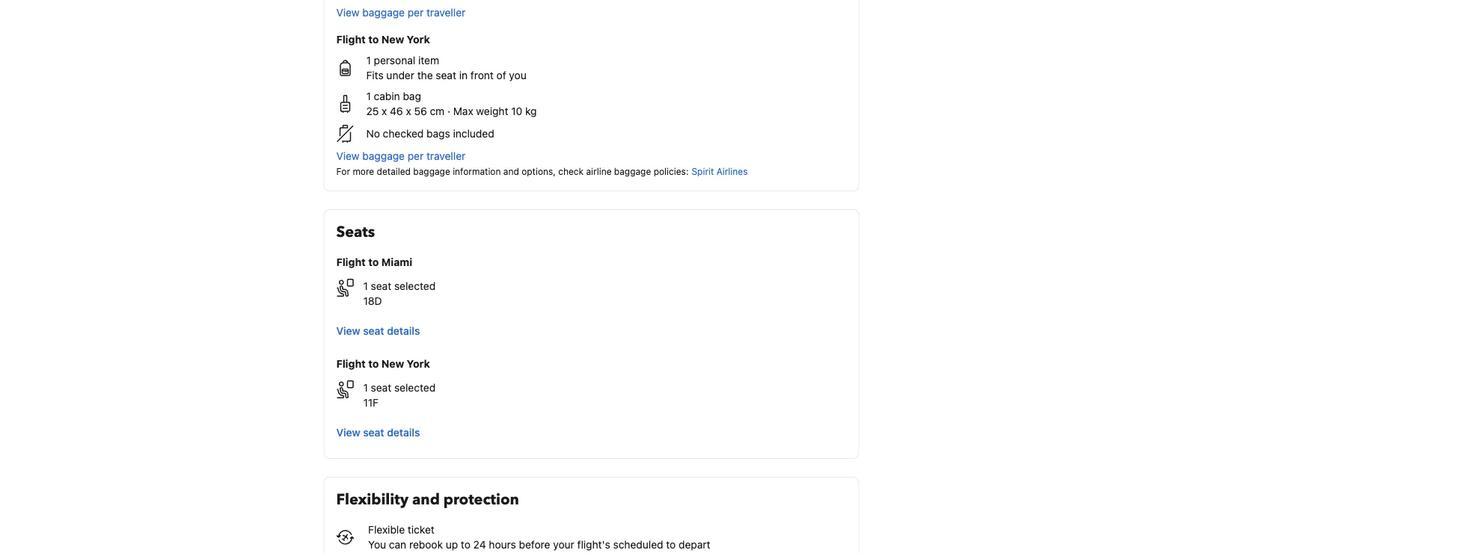 Task type: locate. For each thing, give the bounding box(es) containing it.
view seat details button for 18d
[[330, 318, 426, 345]]

x left 56
[[406, 105, 411, 117]]

per up item
[[408, 6, 424, 19]]

1 view seat details button from the top
[[330, 318, 426, 345]]

view seat details down 11f
[[336, 427, 420, 439]]

2 view baggage per traveller from the top
[[336, 150, 466, 162]]

spirit
[[692, 166, 714, 177]]

2 details from the top
[[387, 427, 420, 439]]

york up item
[[407, 33, 430, 46]]

flexibility and protection
[[336, 490, 519, 511]]

selected
[[394, 280, 436, 293], [394, 382, 436, 394]]

0 vertical spatial view baggage per traveller link
[[336, 5, 847, 20]]

traveller
[[427, 6, 466, 19], [427, 150, 466, 162]]

york up 1 seat selected 11f
[[407, 358, 430, 370]]

1 horizontal spatial and
[[503, 167, 519, 177]]

details down 1 seat selected 18d
[[387, 325, 420, 337]]

scheduled
[[613, 539, 663, 552]]

1 view baggage per traveller from the top
[[336, 6, 466, 19]]

1 for 1 personal item fits under the seat in front of you
[[366, 54, 371, 67]]

view baggage per traveller up "personal"
[[336, 6, 466, 19]]

in
[[459, 69, 468, 82]]

1 vertical spatial selected
[[394, 382, 436, 394]]

2 selected from the top
[[394, 382, 436, 394]]

traveller up item
[[427, 6, 466, 19]]

2 traveller from the top
[[427, 150, 466, 162]]

airlines
[[717, 166, 748, 177]]

1 vertical spatial view seat details
[[336, 427, 420, 439]]

details for 11f
[[387, 427, 420, 439]]

selected inside 1 seat selected 18d
[[394, 280, 436, 293]]

0 vertical spatial per
[[408, 6, 424, 19]]

seat
[[436, 69, 456, 82], [371, 280, 391, 293], [363, 325, 384, 337], [371, 382, 391, 394], [363, 427, 384, 439]]

cabin
[[374, 90, 400, 103]]

1 inside 1 seat selected 11f
[[363, 382, 368, 394]]

fits
[[366, 69, 384, 82]]

2 new from the top
[[381, 358, 404, 370]]

2 x from the left
[[406, 105, 411, 117]]

view baggage per traveller up detailed
[[336, 150, 466, 162]]

1 view from the top
[[336, 6, 360, 19]]

seat up "18d" in the left bottom of the page
[[371, 280, 391, 293]]

new up 1 seat selected 11f
[[381, 358, 404, 370]]

seat up 11f
[[371, 382, 391, 394]]

0 vertical spatial and
[[503, 167, 519, 177]]

flexible
[[368, 524, 405, 537]]

1 vertical spatial flight to new york
[[336, 358, 430, 370]]

flight to new york up 1 seat selected 11f
[[336, 358, 430, 370]]

can
[[389, 539, 406, 552]]

1 up "18d" in the left bottom of the page
[[363, 280, 368, 293]]

1 vertical spatial and
[[412, 490, 440, 511]]

item
[[418, 54, 439, 67]]

1 flight from the top
[[336, 33, 366, 46]]

1 inside 1 cabin bag 25 x 46 x 56 cm · max weight 10 kg
[[366, 90, 371, 103]]

per for first view baggage per traveller link from the bottom of the page
[[408, 150, 424, 162]]

baggage
[[362, 6, 405, 19], [362, 150, 405, 162], [413, 167, 450, 177], [614, 167, 651, 177]]

new up "personal"
[[381, 33, 404, 46]]

1
[[366, 54, 371, 67], [366, 90, 371, 103], [363, 280, 368, 293], [363, 382, 368, 394]]

2 view seat details from the top
[[336, 427, 420, 439]]

detailed
[[377, 167, 411, 177]]

view seat details button down 11f
[[330, 420, 426, 447]]

seats
[[336, 222, 375, 243]]

11f
[[363, 397, 379, 409]]

1 new from the top
[[381, 33, 404, 46]]

2 york from the top
[[407, 358, 430, 370]]

flight to new york up "personal"
[[336, 33, 430, 46]]

and left options,
[[503, 167, 519, 177]]

1 details from the top
[[387, 325, 420, 337]]

view seat details button for 11f
[[330, 420, 426, 447]]

1 vertical spatial new
[[381, 358, 404, 370]]

weight
[[476, 105, 508, 117]]

1 up fits
[[366, 54, 371, 67]]

1 vertical spatial flight
[[336, 256, 366, 269]]

details down 1 seat selected 11f
[[387, 427, 420, 439]]

view seat details button
[[330, 318, 426, 345], [330, 420, 426, 447]]

options,
[[522, 167, 556, 177]]

0 vertical spatial view baggage per traveller
[[336, 6, 466, 19]]

checked
[[383, 128, 424, 140]]

policies:
[[654, 167, 689, 177]]

flight to miami
[[336, 256, 412, 269]]

10 kg
[[511, 105, 537, 117]]

2 per from the top
[[408, 150, 424, 162]]

1 vertical spatial per
[[408, 150, 424, 162]]

0 vertical spatial selected
[[394, 280, 436, 293]]

flight
[[336, 33, 366, 46], [336, 256, 366, 269], [336, 358, 366, 370]]

0 vertical spatial traveller
[[427, 6, 466, 19]]

1 up 11f
[[363, 382, 368, 394]]

1 view baggage per traveller link from the top
[[336, 5, 847, 20]]

4 view from the top
[[336, 427, 360, 439]]

1 per from the top
[[408, 6, 424, 19]]

1 for 1 seat selected 11f
[[363, 382, 368, 394]]

2 view seat details button from the top
[[330, 420, 426, 447]]

1 view seat details from the top
[[336, 325, 420, 337]]

flight for 1 seat selected 18d
[[336, 256, 366, 269]]

1 seat selected 18d
[[363, 280, 436, 308]]

0 vertical spatial details
[[387, 325, 420, 337]]

to left depart
[[666, 539, 676, 552]]

view baggage per traveller
[[336, 6, 466, 19], [336, 150, 466, 162]]

per for 2nd view baggage per traveller link from the bottom of the page
[[408, 6, 424, 19]]

view for first view baggage per traveller link from the bottom of the page
[[336, 150, 360, 162]]

2 flight from the top
[[336, 256, 366, 269]]

details for 18d
[[387, 325, 420, 337]]

x
[[382, 105, 387, 117], [406, 105, 411, 117]]

1 inside 1 personal item fits under the seat in front of you
[[366, 54, 371, 67]]

0 vertical spatial york
[[407, 33, 430, 46]]

view for 2nd view baggage per traveller link from the bottom of the page
[[336, 6, 360, 19]]

seat inside 1 personal item fits under the seat in front of you
[[436, 69, 456, 82]]

0 horizontal spatial x
[[382, 105, 387, 117]]

flight to new york
[[336, 33, 430, 46], [336, 358, 430, 370]]

1 traveller from the top
[[427, 6, 466, 19]]

new
[[381, 33, 404, 46], [381, 358, 404, 370]]

1 vertical spatial view seat details button
[[330, 420, 426, 447]]

1 vertical spatial view baggage per traveller
[[336, 150, 466, 162]]

1 vertical spatial details
[[387, 427, 420, 439]]

1 selected from the top
[[394, 280, 436, 293]]

·
[[448, 105, 451, 117]]

traveller down bags
[[427, 150, 466, 162]]

x right 25
[[382, 105, 387, 117]]

2 view from the top
[[336, 150, 360, 162]]

3 flight from the top
[[336, 358, 366, 370]]

1 vertical spatial traveller
[[427, 150, 466, 162]]

2 vertical spatial flight
[[336, 358, 366, 370]]

york
[[407, 33, 430, 46], [407, 358, 430, 370]]

per
[[408, 6, 424, 19], [408, 150, 424, 162]]

0 vertical spatial view seat details
[[336, 325, 420, 337]]

seat down "18d" in the left bottom of the page
[[363, 325, 384, 337]]

0 vertical spatial flight
[[336, 33, 366, 46]]

cm
[[430, 105, 445, 117]]

selected for miami
[[394, 280, 436, 293]]

3 view from the top
[[336, 325, 360, 337]]

view seat details button down "18d" in the left bottom of the page
[[330, 318, 426, 345]]

1 vertical spatial york
[[407, 358, 430, 370]]

and up 'ticket'
[[412, 490, 440, 511]]

selected inside 1 seat selected 11f
[[394, 382, 436, 394]]

46
[[390, 105, 403, 117]]

56
[[414, 105, 427, 117]]

1 vertical spatial view baggage per traveller link
[[336, 149, 847, 164]]

1 horizontal spatial x
[[406, 105, 411, 117]]

to up "personal"
[[368, 33, 379, 46]]

1 up 25
[[366, 90, 371, 103]]

seat left in
[[436, 69, 456, 82]]

details
[[387, 325, 420, 337], [387, 427, 420, 439]]

0 vertical spatial view seat details button
[[330, 318, 426, 345]]

to
[[368, 33, 379, 46], [368, 256, 379, 269], [368, 358, 379, 370], [461, 539, 471, 552], [666, 539, 676, 552]]

0 vertical spatial flight to new york
[[336, 33, 430, 46]]

no checked bags included
[[366, 128, 494, 140]]

1 inside 1 seat selected 18d
[[363, 280, 368, 293]]

your
[[553, 539, 575, 552]]

view baggage per traveller link
[[336, 5, 847, 20], [336, 149, 847, 164]]

24
[[473, 539, 486, 552]]

view
[[336, 6, 360, 19], [336, 150, 360, 162], [336, 325, 360, 337], [336, 427, 360, 439]]

before
[[519, 539, 550, 552]]

view seat details down "18d" in the left bottom of the page
[[336, 325, 420, 337]]

per down checked
[[408, 150, 424, 162]]

0 vertical spatial new
[[381, 33, 404, 46]]

view seat details
[[336, 325, 420, 337], [336, 427, 420, 439]]

and
[[503, 167, 519, 177], [412, 490, 440, 511]]



Task type: vqa. For each thing, say whether or not it's contained in the screenshot.
second view baggage per traveller from the bottom
yes



Task type: describe. For each thing, give the bounding box(es) containing it.
flexible ticket you can rebook up to 24 hours before your flight's scheduled to depart
[[368, 524, 711, 552]]

view for 11f's view seat details button
[[336, 427, 360, 439]]

flight's
[[577, 539, 610, 552]]

view seat details for 11f
[[336, 427, 420, 439]]

seat down 11f
[[363, 427, 384, 439]]

to left miami
[[368, 256, 379, 269]]

1 for 1 seat selected 18d
[[363, 280, 368, 293]]

25
[[366, 105, 379, 117]]

0 horizontal spatial and
[[412, 490, 440, 511]]

2 flight to new york from the top
[[336, 358, 430, 370]]

information
[[453, 167, 501, 177]]

airline
[[586, 167, 612, 177]]

1 seat selected 11f
[[363, 382, 436, 409]]

and inside for more detailed baggage information and options, check airline baggage policies: spirit airlines
[[503, 167, 519, 177]]

to up 11f
[[368, 358, 379, 370]]

baggage up detailed
[[362, 150, 405, 162]]

more
[[353, 167, 374, 177]]

view for 18d's view seat details button
[[336, 325, 360, 337]]

for more detailed baggage information and options, check airline baggage policies: spirit airlines
[[336, 166, 748, 177]]

check
[[558, 167, 584, 177]]

bags
[[427, 128, 450, 140]]

bag
[[403, 90, 421, 103]]

flight for 1 seat selected 11f
[[336, 358, 366, 370]]

1 flight to new york from the top
[[336, 33, 430, 46]]

up
[[446, 539, 458, 552]]

rebook
[[409, 539, 443, 552]]

baggage right airline
[[614, 167, 651, 177]]

1 personal item fits under the seat in front of you
[[366, 54, 527, 82]]

view seat details for 18d
[[336, 325, 420, 337]]

1 york from the top
[[407, 33, 430, 46]]

view baggage per traveller for first view baggage per traveller link from the bottom of the page
[[336, 150, 466, 162]]

baggage up "personal"
[[362, 6, 405, 19]]

hours
[[489, 539, 516, 552]]

you
[[368, 539, 386, 552]]

of
[[497, 69, 506, 82]]

miami
[[381, 256, 412, 269]]

no
[[366, 128, 380, 140]]

the
[[417, 69, 433, 82]]

1 cabin bag 25 x 46 x 56 cm · max weight 10 kg
[[366, 90, 537, 117]]

included
[[453, 128, 494, 140]]

to right up at left bottom
[[461, 539, 471, 552]]

personal
[[374, 54, 415, 67]]

2 view baggage per traveller link from the top
[[336, 149, 847, 164]]

1 for 1 cabin bag 25 x 46 x 56 cm · max weight 10 kg
[[366, 90, 371, 103]]

ticket
[[408, 524, 435, 537]]

seat inside 1 seat selected 18d
[[371, 280, 391, 293]]

seat inside 1 seat selected 11f
[[371, 382, 391, 394]]

you
[[509, 69, 527, 82]]

for
[[336, 167, 350, 177]]

under
[[386, 69, 415, 82]]

selected for new
[[394, 382, 436, 394]]

view baggage per traveller for 2nd view baggage per traveller link from the bottom of the page
[[336, 6, 466, 19]]

1 x from the left
[[382, 105, 387, 117]]

max
[[453, 105, 473, 117]]

depart
[[679, 539, 711, 552]]

18d
[[363, 295, 382, 308]]

baggage down no checked bags included
[[413, 167, 450, 177]]

spirit airlines link
[[692, 166, 748, 177]]

flexibility
[[336, 490, 409, 511]]

protection
[[444, 490, 519, 511]]

front
[[471, 69, 494, 82]]



